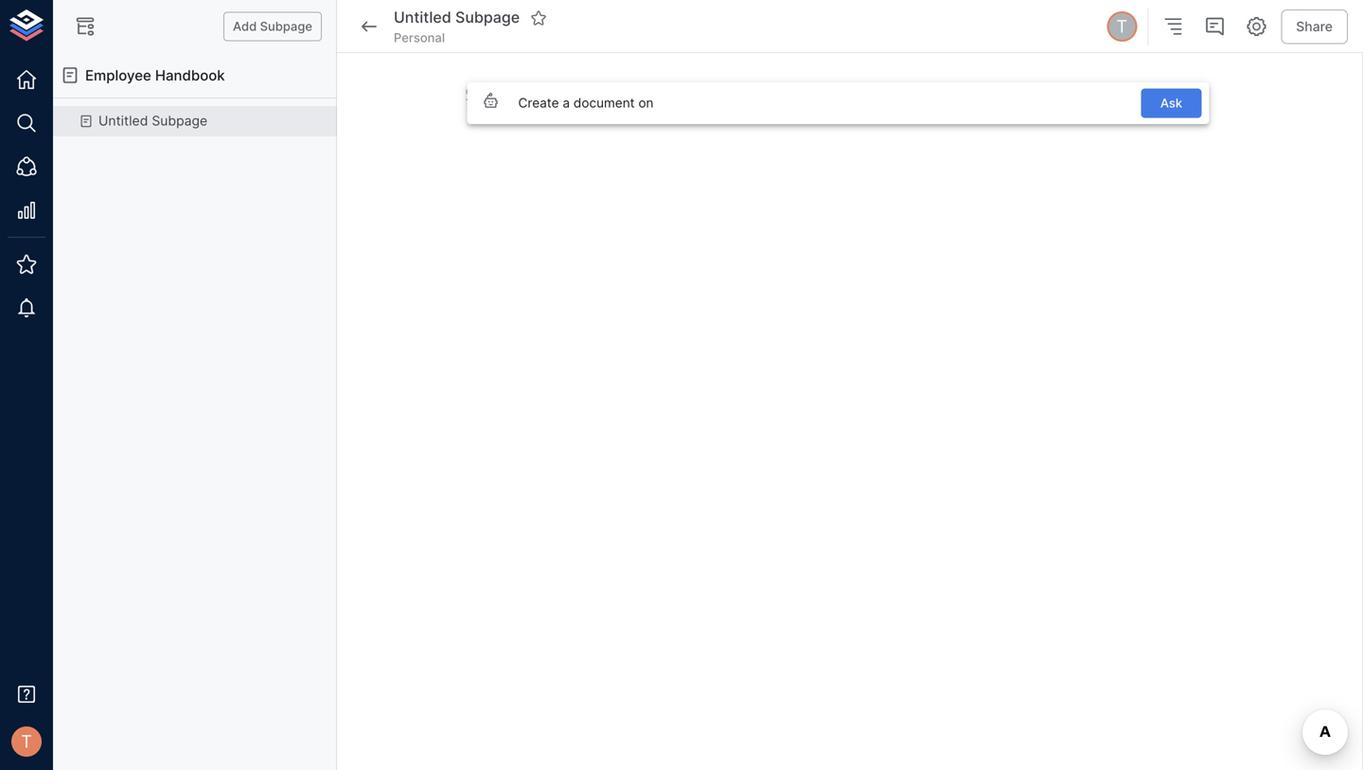 Task type: vqa. For each thing, say whether or not it's contained in the screenshot.
THE ADD WORKSPACE COLLABORATE OR MAKE IT PRIVATE.
no



Task type: describe. For each thing, give the bounding box(es) containing it.
ask
[[1161, 96, 1183, 110]]

1 horizontal spatial t
[[1117, 16, 1128, 37]]

comments image
[[1204, 15, 1227, 38]]

personal link
[[394, 29, 445, 46]]

table of contents image
[[1162, 15, 1185, 38]]

handbook
[[155, 67, 225, 84]]

go back image
[[358, 15, 381, 38]]

1 vertical spatial t button
[[6, 721, 47, 762]]

employee handbook link
[[53, 53, 337, 99]]

add subpage
[[233, 19, 313, 34]]

ask button
[[1142, 89, 1202, 118]]

add subpage button
[[224, 12, 322, 41]]

untitled subpage link
[[99, 112, 208, 131]]

hide wiki image
[[74, 15, 97, 38]]



Task type: locate. For each thing, give the bounding box(es) containing it.
subpage right "add"
[[260, 19, 313, 34]]

subpage down handbook
[[152, 113, 208, 129]]

0 horizontal spatial t
[[21, 731, 32, 752]]

employee
[[85, 67, 151, 84]]

subpage left favorite icon in the left of the page
[[456, 8, 520, 27]]

share button
[[1282, 9, 1349, 44]]

untitled subpage
[[394, 8, 520, 27], [99, 113, 208, 129]]

settings image
[[1246, 15, 1268, 38]]

0 horizontal spatial subpage
[[152, 113, 208, 129]]

0 horizontal spatial t button
[[6, 721, 47, 762]]

subpage inside button
[[260, 19, 313, 34]]

1 horizontal spatial untitled
[[394, 8, 452, 27]]

1 vertical spatial untitled
[[99, 113, 148, 129]]

untitled subpage up personal in the left top of the page
[[394, 8, 520, 27]]

personal
[[394, 30, 445, 45]]

0 horizontal spatial untitled
[[99, 113, 148, 129]]

share
[[1297, 18, 1334, 34]]

Ask AI Genius to write anything... text field
[[519, 94, 1130, 113]]

t button
[[1105, 9, 1141, 45], [6, 721, 47, 762]]

subpage for add subpage button
[[260, 19, 313, 34]]

add
[[233, 19, 257, 34]]

untitled
[[394, 8, 452, 27], [99, 113, 148, 129]]

untitled subpage down the employee handbook
[[99, 113, 208, 129]]

1 vertical spatial t
[[21, 731, 32, 752]]

1 vertical spatial untitled subpage
[[99, 113, 208, 129]]

2 horizontal spatial subpage
[[456, 8, 520, 27]]

untitled down employee on the top left of the page
[[99, 113, 148, 129]]

t
[[1117, 16, 1128, 37], [21, 731, 32, 752]]

1 horizontal spatial untitled subpage
[[394, 8, 520, 27]]

0 vertical spatial untitled
[[394, 8, 452, 27]]

subpage for untitled subpage link
[[152, 113, 208, 129]]

0 vertical spatial t button
[[1105, 9, 1141, 45]]

0 vertical spatial t
[[1117, 16, 1128, 37]]

untitled up personal in the left top of the page
[[394, 8, 452, 27]]

favorite image
[[531, 9, 548, 26]]

1 horizontal spatial subpage
[[260, 19, 313, 34]]

1 horizontal spatial t button
[[1105, 9, 1141, 45]]

0 horizontal spatial untitled subpage
[[99, 113, 208, 129]]

employee handbook
[[85, 67, 225, 84]]

0 vertical spatial untitled subpage
[[394, 8, 520, 27]]

subpage
[[456, 8, 520, 27], [260, 19, 313, 34], [152, 113, 208, 129]]



